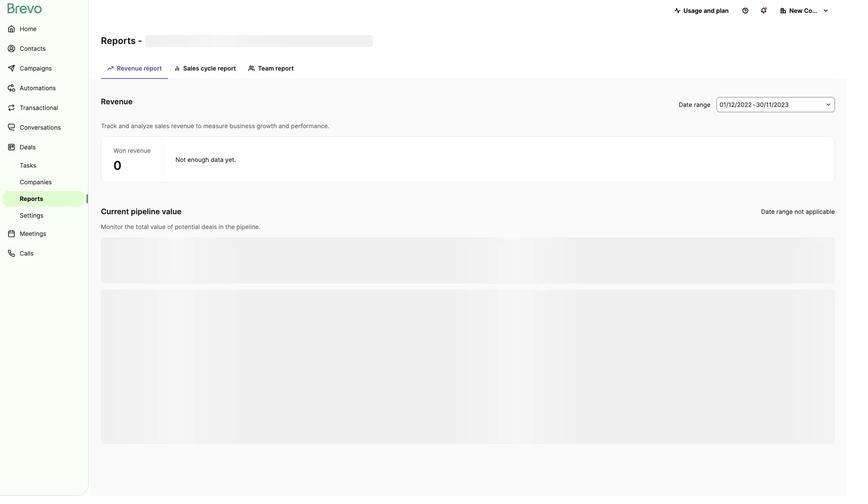 Task type: vqa. For each thing, say whether or not it's contained in the screenshot.
confirmation
no



Task type: describe. For each thing, give the bounding box(es) containing it.
new company button
[[775, 3, 836, 18]]

monitor the total value of potential deals in the  pipeline.
[[101, 223, 261, 231]]

and for usage
[[704, 7, 715, 14]]

reports link
[[3, 191, 84, 207]]

sales cycle report link
[[168, 61, 242, 78]]

01/12/2022 - 30/11/2023
[[720, 101, 789, 109]]

conversations
[[20, 124, 61, 131]]

meetings link
[[3, 225, 84, 243]]

- for 01/12/2022
[[753, 101, 756, 109]]

reports for reports
[[20, 195, 43, 203]]

team report link
[[242, 61, 300, 78]]

report for team report
[[276, 65, 294, 72]]

analyze
[[131, 122, 153, 130]]

automations
[[20, 84, 56, 92]]

potential
[[175, 223, 200, 231]]

usage and plan
[[684, 7, 729, 14]]

settings
[[20, 212, 43, 219]]

company
[[805, 7, 833, 14]]

revenue report
[[117, 65, 162, 72]]

won revenue 0
[[114, 147, 151, 173]]

reports for reports -
[[101, 35, 136, 46]]

pipeline
[[131, 207, 160, 216]]

revenue report link
[[101, 61, 168, 79]]

pipeline.
[[237, 223, 261, 231]]

performance.
[[291, 122, 330, 130]]

contacts
[[20, 45, 46, 52]]

sales
[[155, 122, 170, 130]]

enough
[[188, 156, 209, 164]]

0 vertical spatial value
[[162, 207, 182, 216]]

tasks
[[20, 162, 36, 169]]

monitor
[[101, 223, 123, 231]]

meetings
[[20, 230, 46, 238]]

business
[[230, 122, 255, 130]]

measure
[[203, 122, 228, 130]]

new company
[[790, 7, 833, 14]]

growth
[[257, 122, 277, 130]]

and for track
[[119, 122, 129, 130]]

0 vertical spatial revenue
[[171, 122, 194, 130]]

in
[[219, 223, 224, 231]]

current
[[101, 207, 129, 216]]

revenue for revenue report
[[117, 65, 142, 72]]

1 the from the left
[[125, 223, 134, 231]]

date range
[[679, 101, 711, 109]]

applicable
[[806, 208, 836, 216]]

contacts link
[[3, 39, 84, 58]]

not
[[795, 208, 805, 216]]

settings link
[[3, 208, 84, 223]]



Task type: locate. For each thing, give the bounding box(es) containing it.
track
[[101, 122, 117, 130]]

companies
[[20, 178, 52, 186]]

tasks link
[[3, 158, 84, 173]]

1 horizontal spatial revenue
[[171, 122, 194, 130]]

and right growth
[[279, 122, 290, 130]]

0
[[114, 158, 122, 173]]

1 report from the left
[[144, 65, 162, 72]]

30/11/2023
[[757, 101, 789, 109]]

- right 01/12/2022
[[753, 101, 756, 109]]

deals link
[[3, 138, 84, 156]]

1 vertical spatial date
[[762, 208, 775, 216]]

1 horizontal spatial -
[[753, 101, 756, 109]]

and right track at the left
[[119, 122, 129, 130]]

report
[[144, 65, 162, 72], [218, 65, 236, 72], [276, 65, 294, 72]]

transactional
[[20, 104, 58, 112]]

date
[[679, 101, 693, 109], [762, 208, 775, 216]]

the right in
[[225, 223, 235, 231]]

2 horizontal spatial and
[[704, 7, 715, 14]]

campaigns link
[[3, 59, 84, 77]]

1 horizontal spatial the
[[225, 223, 235, 231]]

0 vertical spatial revenue
[[117, 65, 142, 72]]

value up of
[[162, 207, 182, 216]]

cycle
[[201, 65, 216, 72]]

to
[[196, 122, 202, 130]]

- for reports
[[138, 35, 142, 46]]

not
[[176, 156, 186, 164]]

1 vertical spatial revenue
[[101, 97, 133, 106]]

value
[[162, 207, 182, 216], [150, 223, 166, 231]]

range for date range
[[695, 101, 711, 109]]

0 horizontal spatial range
[[695, 101, 711, 109]]

range
[[695, 101, 711, 109], [777, 208, 794, 216]]

2 report from the left
[[218, 65, 236, 72]]

the
[[125, 223, 134, 231], [225, 223, 235, 231]]

0 horizontal spatial -
[[138, 35, 142, 46]]

conversations link
[[3, 118, 84, 137]]

reports
[[101, 35, 136, 46], [20, 195, 43, 203]]

and
[[704, 7, 715, 14], [119, 122, 129, 130], [279, 122, 290, 130]]

1 vertical spatial range
[[777, 208, 794, 216]]

revenue right won
[[128, 147, 151, 155]]

calls
[[20, 250, 34, 257]]

campaigns
[[20, 65, 52, 72]]

value left of
[[150, 223, 166, 231]]

0 vertical spatial reports
[[101, 35, 136, 46]]

range left the not
[[777, 208, 794, 216]]

home link
[[3, 20, 84, 38]]

tab list containing revenue report
[[101, 61, 836, 79]]

the left the "total"
[[125, 223, 134, 231]]

date for date range
[[679, 101, 693, 109]]

range left 01/12/2022
[[695, 101, 711, 109]]

team
[[258, 65, 274, 72]]

yet.
[[225, 156, 236, 164]]

won
[[114, 147, 126, 155]]

1 vertical spatial -
[[753, 101, 756, 109]]

revenue down reports -
[[117, 65, 142, 72]]

date for date range not applicable
[[762, 208, 775, 216]]

revenue
[[117, 65, 142, 72], [101, 97, 133, 106]]

- up revenue report
[[138, 35, 142, 46]]

1 vertical spatial revenue
[[128, 147, 151, 155]]

revenue for revenue
[[101, 97, 133, 106]]

3 report from the left
[[276, 65, 294, 72]]

01/12/2022
[[720, 101, 752, 109]]

report inside 'link'
[[276, 65, 294, 72]]

and left plan
[[704, 7, 715, 14]]

range for date range not applicable
[[777, 208, 794, 216]]

0 horizontal spatial the
[[125, 223, 134, 231]]

0 horizontal spatial reports
[[20, 195, 43, 203]]

1 horizontal spatial reports
[[101, 35, 136, 46]]

-
[[138, 35, 142, 46], [753, 101, 756, 109]]

current pipeline value
[[101, 207, 182, 216]]

home
[[20, 25, 37, 33]]

0 vertical spatial range
[[695, 101, 711, 109]]

revenue up track at the left
[[101, 97, 133, 106]]

0 vertical spatial -
[[138, 35, 142, 46]]

transactional link
[[3, 99, 84, 117]]

and inside button
[[704, 7, 715, 14]]

tab list
[[101, 61, 836, 79]]

total
[[136, 223, 149, 231]]

0 horizontal spatial date
[[679, 101, 693, 109]]

calls link
[[3, 244, 84, 263]]

automations link
[[3, 79, 84, 97]]

0 horizontal spatial report
[[144, 65, 162, 72]]

revenue left 'to' in the left top of the page
[[171, 122, 194, 130]]

deals
[[202, 223, 217, 231]]

sales
[[183, 65, 199, 72]]

report for revenue report
[[144, 65, 162, 72]]

reports up settings
[[20, 195, 43, 203]]

2 the from the left
[[225, 223, 235, 231]]

data
[[211, 156, 224, 164]]

date range not applicable
[[762, 208, 836, 216]]

not enough data yet.
[[176, 156, 236, 164]]

usage
[[684, 7, 703, 14]]

1 vertical spatial value
[[150, 223, 166, 231]]

1 vertical spatial reports
[[20, 195, 43, 203]]

revenue inside the won revenue 0
[[128, 147, 151, 155]]

2 horizontal spatial report
[[276, 65, 294, 72]]

1 horizontal spatial date
[[762, 208, 775, 216]]

1 horizontal spatial range
[[777, 208, 794, 216]]

companies link
[[3, 175, 84, 190]]

reports -
[[101, 35, 142, 46]]

of
[[167, 223, 173, 231]]

new
[[790, 7, 803, 14]]

reports up revenue report link
[[101, 35, 136, 46]]

deals
[[20, 144, 36, 151]]

team report
[[258, 65, 294, 72]]

0 vertical spatial date
[[679, 101, 693, 109]]

track and analyze sales revenue to measure business growth and performance.
[[101, 122, 330, 130]]

sales cycle report
[[183, 65, 236, 72]]

0 horizontal spatial revenue
[[128, 147, 151, 155]]

revenue
[[171, 122, 194, 130], [128, 147, 151, 155]]

usage and plan button
[[669, 3, 735, 18]]

1 horizontal spatial and
[[279, 122, 290, 130]]

plan
[[717, 7, 729, 14]]

1 horizontal spatial report
[[218, 65, 236, 72]]

0 horizontal spatial and
[[119, 122, 129, 130]]



